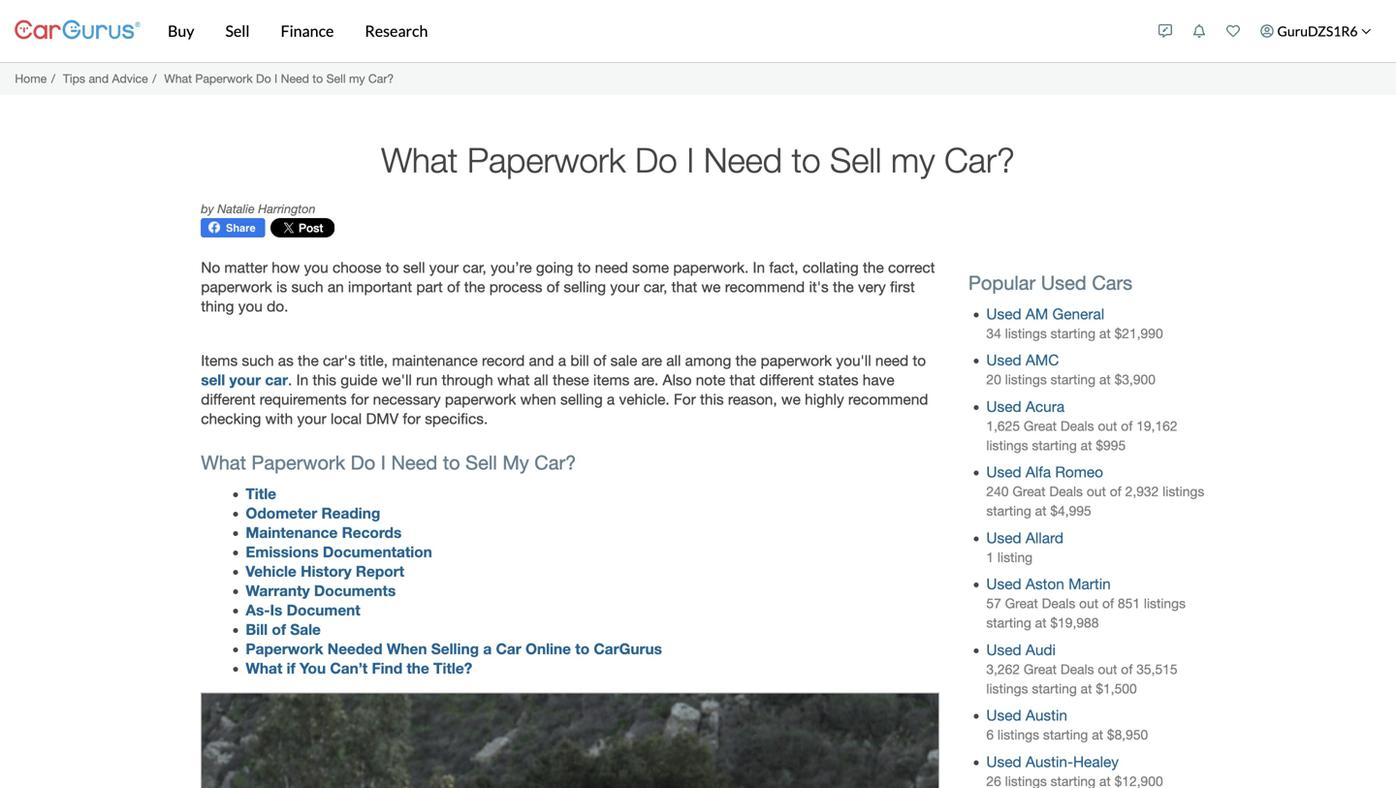 Task type: vqa. For each thing, say whether or not it's contained in the screenshot.
gurudzs1r6 menu
yes



Task type: describe. For each thing, give the bounding box(es) containing it.
57 great deals out of 851 listings starting at
[[987, 596, 1186, 631]]

specifics.
[[425, 410, 488, 428]]

reading
[[321, 504, 380, 522]]

am
[[1026, 305, 1049, 323]]

34
[[987, 326, 1002, 341]]

aston
[[1026, 576, 1065, 593]]

that inside no matter how you choose to sell your car, you're going to need some paperwork. in fact, collating the correct paperwork is such an important part of the process of selling your car, that we recommend it's the very first thing you do.
[[672, 278, 697, 296]]

buy button
[[152, 0, 210, 62]]

emissions
[[246, 543, 319, 561]]

buy
[[168, 21, 194, 40]]

sell inside no matter how you choose to sell your car, you're going to need some paperwork. in fact, collating the correct paperwork is such an important part of the process of selling your car, that we recommend it's the very first thing you do.
[[403, 259, 425, 276]]

used amc 20 listings starting at $3,900
[[987, 352, 1156, 388]]

such inside items such as the car's title, maintenance record and a bill of sale are all among the paperwork you'll need to sell your car
[[242, 352, 274, 370]]

deals for audi
[[1061, 662, 1094, 677]]

your up part
[[429, 259, 459, 276]]

great for alfa
[[1013, 484, 1046, 500]]

collating
[[803, 259, 859, 276]]

of inside 57 great deals out of 851 listings starting at
[[1103, 596, 1114, 612]]

that inside . in this guide we'll run through what all these items are. also note that different states have different requirements for necessary paperwork when selling a vehicle. for this reason, we highly recommend checking with your local dmv for specifics.
[[730, 372, 756, 389]]

local
[[331, 410, 362, 428]]

0 vertical spatial do
[[256, 72, 271, 85]]

if
[[287, 659, 295, 677]]

some
[[632, 259, 669, 276]]

paperwork needed when selling a car online to cargurus link
[[246, 640, 662, 658]]

1 vertical spatial this
[[700, 391, 724, 408]]

important
[[348, 278, 412, 296]]

starting inside "used am general 34 listings starting at $21,990"
[[1051, 326, 1096, 341]]

highly
[[805, 391, 844, 408]]

deals for alfa
[[1050, 484, 1083, 500]]

all inside . in this guide we'll run through what all these items are. also note that different states have different requirements for necessary paperwork when selling a vehicle. for this reason, we highly recommend checking with your local dmv for specifics.
[[534, 372, 549, 389]]

0 horizontal spatial car?
[[368, 72, 394, 85]]

used austin link
[[987, 707, 1068, 724]]

2,932
[[1125, 484, 1159, 500]]

the down 'collating'
[[833, 278, 854, 296]]

1 / from the left
[[51, 72, 55, 85]]

used audi link
[[987, 641, 1056, 659]]

at inside 57 great deals out of 851 listings starting at
[[1035, 615, 1047, 631]]

0 vertical spatial this
[[313, 372, 336, 389]]

35,515
[[1137, 662, 1178, 677]]

used for am
[[987, 305, 1022, 323]]

acura
[[1026, 398, 1065, 415]]

$1,500
[[1096, 681, 1137, 697]]

deals for aston
[[1042, 596, 1076, 612]]

harrington
[[258, 202, 316, 216]]

do for what paperwork do i need to sell my car?
[[635, 140, 677, 180]]

paperwork inside title odometer reading maintenance records emissions documentation vehicle history report warranty documents as-is document bill of sale paperwork needed when selling a car online to cargurus what if you can't find the title?
[[246, 640, 323, 658]]

title odometer reading maintenance records emissions documentation vehicle history report warranty documents as-is document bill of sale paperwork needed when selling a car online to cargurus what if you can't find the title?
[[246, 485, 662, 677]]

title,
[[360, 352, 388, 370]]

of down going
[[547, 278, 560, 296]]

$995
[[1096, 438, 1126, 453]]

what paperwork do i need to sell my car?
[[381, 140, 1015, 180]]

starting inside 57 great deals out of 851 listings starting at
[[987, 615, 1032, 631]]

starting inside the 1,625 great deals out of 19,162 listings starting at
[[1032, 438, 1077, 453]]

car? for what paperwork do i need to sell my car?
[[535, 451, 576, 474]]

vehicle history report link
[[246, 562, 404, 580]]

we inside no matter how you choose to sell your car, you're going to need some paperwork. in fact, collating the correct paperwork is such an important part of the process of selling your car, that we recommend it's the very first thing you do.
[[702, 278, 721, 296]]

paperwork.
[[673, 259, 749, 276]]

used for audi
[[987, 641, 1022, 659]]

starting inside used amc 20 listings starting at $3,900
[[1051, 372, 1096, 388]]

used am general link
[[987, 305, 1105, 323]]

selling inside . in this guide we'll run through what all these items are. also note that different states have different requirements for necessary paperwork when selling a vehicle. for this reason, we highly recommend checking with your local dmv for specifics.
[[561, 391, 603, 408]]

home / tips and advice / what paperwork do i need to sell my car?
[[15, 72, 394, 85]]

what
[[497, 372, 530, 389]]

amc
[[1026, 352, 1059, 369]]

do for what paperwork do i need to sell my car?
[[351, 451, 375, 474]]

your down the 'some'
[[610, 278, 640, 296]]

used allard link
[[987, 529, 1064, 547]]

cargurus logo homepage link link
[[15, 3, 141, 59]]

3,262
[[987, 662, 1020, 677]]

a inside title odometer reading maintenance records emissions documentation vehicle history report warranty documents as-is document bill of sale paperwork needed when selling a car online to cargurus what if you can't find the title?
[[483, 640, 492, 658]]

allard
[[1026, 529, 1064, 547]]

listings inside "used am general 34 listings starting at $21,990"
[[1005, 326, 1047, 341]]

out for used alfa romeo
[[1087, 484, 1106, 500]]

paperwork inside . in this guide we'll run through what all these items are. also note that different states have different requirements for necessary paperwork when selling a vehicle. for this reason, we highly recommend checking with your local dmv for specifics.
[[445, 391, 516, 408]]

sell your car link
[[201, 371, 288, 389]]

0 vertical spatial need
[[281, 72, 309, 85]]

listings inside the 1,625 great deals out of 19,162 listings starting at
[[987, 438, 1028, 453]]

1 vertical spatial my
[[891, 140, 935, 180]]

paperwork inside items such as the car's title, maintenance record and a bill of sale are all among the paperwork you'll need to sell your car
[[761, 352, 832, 370]]

1,625 great deals out of 19,162 listings starting at
[[987, 418, 1178, 453]]

a inside . in this guide we'll run through what all these items are. also note that different states have different requirements for necessary paperwork when selling a vehicle. for this reason, we highly recommend checking with your local dmv for specifics.
[[607, 391, 615, 408]]

at inside 3,262 great deals out of 35,515 listings starting at
[[1081, 681, 1092, 697]]

cars
[[1092, 271, 1133, 294]]

0 vertical spatial car,
[[463, 259, 487, 276]]

guide
[[341, 372, 378, 389]]

are.
[[634, 372, 659, 389]]

selling
[[431, 640, 479, 658]]

very
[[858, 278, 886, 296]]

used am general 34 listings starting at $21,990
[[987, 305, 1163, 341]]

what if you can't find the title? link
[[246, 659, 472, 677]]

title link
[[246, 485, 276, 503]]

vehicle
[[246, 562, 297, 580]]

with
[[265, 410, 293, 428]]

of inside 3,262 great deals out of 35,515 listings starting at
[[1121, 662, 1133, 677]]

i for what paperwork do i need to sell my car?
[[381, 451, 386, 474]]

car? for what paperwork do i need to sell my car?
[[945, 140, 1015, 180]]

listings inside 57 great deals out of 851 listings starting at
[[1144, 596, 1186, 612]]

$19,988
[[1051, 615, 1099, 631]]

used aston martin
[[987, 576, 1111, 593]]

recommend inside . in this guide we'll run through what all these items are. also note that different states have different requirements for necessary paperwork when selling a vehicle. for this reason, we highly recommend checking with your local dmv for specifics.
[[848, 391, 928, 408]]

emissions documentation link
[[246, 543, 432, 561]]

add a car review image
[[1159, 24, 1172, 38]]

correct
[[888, 259, 935, 276]]

listings inside used amc 20 listings starting at $3,900
[[1005, 372, 1047, 388]]

your inside . in this guide we'll run through what all these items are. also note that different states have different requirements for necessary paperwork when selling a vehicle. for this reason, we highly recommend checking with your local dmv for specifics.
[[297, 410, 326, 428]]

home link
[[15, 72, 47, 85]]

for
[[674, 391, 696, 408]]

as
[[278, 352, 294, 370]]

used for acura
[[987, 398, 1022, 415]]

the right as
[[298, 352, 319, 370]]

240 great deals out of 2,932 listings starting at
[[987, 484, 1205, 519]]

alfa
[[1026, 464, 1051, 481]]

need inside no matter how you choose to sell your car, you're going to need some paperwork. in fact, collating the correct paperwork is such an important part of the process of selling your car, that we recommend it's the very first thing you do.
[[595, 259, 628, 276]]

martin
[[1069, 576, 1111, 593]]

3,262 great deals out of 35,515 listings starting at
[[987, 662, 1178, 697]]

audi
[[1026, 641, 1056, 659]]

user icon image
[[1261, 24, 1274, 38]]

it's
[[809, 278, 829, 296]]

listings inside 3,262 great deals out of 35,515 listings starting at
[[987, 681, 1028, 697]]

items
[[201, 352, 238, 370]]

maintenance
[[392, 352, 478, 370]]

austin
[[1026, 707, 1068, 724]]

natalie
[[217, 202, 255, 216]]

of inside items such as the car's title, maintenance record and a bill of sale are all among the paperwork you'll need to sell your car
[[593, 352, 606, 370]]

what inside title odometer reading maintenance records emissions documentation vehicle history report warranty documents as-is document bill of sale paperwork needed when selling a car online to cargurus what if you can't find the title?
[[246, 659, 283, 677]]

all inside items such as the car's title, maintenance record and a bill of sale are all among the paperwork you'll need to sell your car
[[666, 352, 681, 370]]

gurudzs1r6 button
[[1251, 4, 1382, 58]]

requirements
[[260, 391, 347, 408]]

we'll
[[382, 372, 412, 389]]

these
[[553, 372, 589, 389]]

. in this guide we'll run through what all these items are. also note that different states have different requirements for necessary paperwork when selling a vehicle. for this reason, we highly recommend checking with your local dmv for specifics.
[[201, 372, 928, 428]]

used for aston
[[987, 576, 1022, 593]]

popular
[[969, 271, 1036, 294]]

maintenance records link
[[246, 524, 402, 541]]

vehicle.
[[619, 391, 670, 408]]

reason,
[[728, 391, 777, 408]]

sell button
[[210, 0, 265, 62]]

menu bar containing buy
[[141, 0, 1149, 62]]

record
[[482, 352, 525, 370]]

records
[[342, 524, 402, 541]]

great for audi
[[1024, 662, 1057, 677]]

57
[[987, 596, 1002, 612]]



Task type: locate. For each thing, give the bounding box(es) containing it.
starting down '57'
[[987, 615, 1032, 631]]

car
[[496, 640, 521, 658]]

851
[[1118, 596, 1140, 612]]

2 vertical spatial i
[[381, 451, 386, 474]]

car's
[[323, 352, 356, 370]]

used up the general
[[1041, 271, 1087, 294]]

menu bar
[[141, 0, 1149, 62]]

1 vertical spatial need
[[876, 352, 909, 370]]

great for aston
[[1005, 596, 1038, 612]]

used for allard
[[987, 529, 1022, 547]]

also
[[663, 372, 692, 389]]

odometer reading link
[[246, 504, 380, 522]]

healey
[[1073, 753, 1119, 771]]

listings down am
[[1005, 326, 1047, 341]]

0 horizontal spatial this
[[313, 372, 336, 389]]

process
[[489, 278, 543, 296]]

states
[[818, 372, 859, 389]]

1 vertical spatial a
[[607, 391, 615, 408]]

car?
[[368, 72, 394, 85], [945, 140, 1015, 180], [535, 451, 576, 474]]

0 vertical spatial need
[[595, 259, 628, 276]]

we
[[702, 278, 721, 296], [782, 391, 801, 408]]

used for austin
[[987, 707, 1022, 724]]

great down alfa
[[1013, 484, 1046, 500]]

used up the 240
[[987, 464, 1022, 481]]

in inside . in this guide we'll run through what all these items are. also note that different states have different requirements for necessary paperwork when selling a vehicle. for this reason, we highly recommend checking with your local dmv for specifics.
[[296, 372, 309, 389]]

great inside the 1,625 great deals out of 19,162 listings starting at
[[1024, 418, 1057, 434]]

used for austin-
[[987, 753, 1022, 771]]

that up reason,
[[730, 372, 756, 389]]

20
[[987, 372, 1002, 388]]

used inside "used am general 34 listings starting at $21,990"
[[987, 305, 1022, 323]]

1 horizontal spatial and
[[529, 352, 554, 370]]

out up $1,500
[[1098, 662, 1118, 677]]

bill of sale link
[[246, 621, 321, 639]]

$8,950
[[1107, 727, 1148, 743]]

car, down the 'some'
[[644, 278, 668, 296]]

online
[[526, 640, 571, 658]]

at inside used amc 20 listings starting at $3,900
[[1100, 372, 1111, 388]]

of right bill
[[593, 352, 606, 370]]

title
[[246, 485, 276, 503]]

cargurus logo homepage link image
[[15, 3, 141, 59]]

great down "acura"
[[1024, 418, 1057, 434]]

selling
[[564, 278, 606, 296], [561, 391, 603, 408]]

used up 34
[[987, 305, 1022, 323]]

1 horizontal spatial need
[[391, 451, 438, 474]]

0 horizontal spatial a
[[483, 640, 492, 658]]

deals inside 57 great deals out of 851 listings starting at
[[1042, 596, 1076, 612]]

out
[[1098, 418, 1118, 434], [1087, 484, 1106, 500], [1079, 596, 1099, 612], [1098, 662, 1118, 677]]

out for used acura
[[1098, 418, 1118, 434]]

at up audi
[[1035, 615, 1047, 631]]

listings down 3,262
[[987, 681, 1028, 697]]

documentation
[[323, 543, 432, 561]]

starting down 'austin' at the right of the page
[[1043, 727, 1088, 743]]

1 horizontal spatial need
[[876, 352, 909, 370]]

1 horizontal spatial do
[[351, 451, 375, 474]]

0 horizontal spatial sell
[[201, 371, 225, 389]]

and right tips
[[89, 72, 109, 85]]

listings down the used amc link
[[1005, 372, 1047, 388]]

at down the general
[[1100, 326, 1111, 341]]

for down necessary in the left of the page
[[403, 410, 421, 428]]

saved cars image
[[1227, 24, 1240, 38]]

is
[[276, 278, 287, 296]]

deals down used aston martin link
[[1042, 596, 1076, 612]]

1 vertical spatial in
[[296, 372, 309, 389]]

0 horizontal spatial i
[[274, 72, 278, 85]]

listings inside used austin 6 listings starting at $8,950
[[998, 727, 1040, 743]]

1 horizontal spatial different
[[760, 372, 814, 389]]

general
[[1053, 305, 1105, 323]]

used up the 1,625
[[987, 398, 1022, 415]]

at left $995
[[1081, 438, 1092, 453]]

a down items
[[607, 391, 615, 408]]

at left $3,900
[[1100, 372, 1111, 388]]

0 horizontal spatial my
[[349, 72, 365, 85]]

1 vertical spatial all
[[534, 372, 549, 389]]

used inside used allard 1 listing
[[987, 529, 1022, 547]]

out up $995
[[1098, 418, 1118, 434]]

note
[[696, 372, 726, 389]]

1 horizontal spatial paperwork
[[445, 391, 516, 408]]

out inside 57 great deals out of 851 listings starting at
[[1079, 596, 1099, 612]]

deals inside the 1,625 great deals out of 19,162 listings starting at
[[1061, 418, 1094, 434]]

used alfa romeo
[[987, 464, 1104, 481]]

great inside 3,262 great deals out of 35,515 listings starting at
[[1024, 662, 1057, 677]]

to inside title odometer reading maintenance records emissions documentation vehicle history report warranty documents as-is document bill of sale paperwork needed when selling a car online to cargurus what if you can't find the title?
[[575, 640, 590, 658]]

$21,990
[[1115, 326, 1163, 341]]

and up what
[[529, 352, 554, 370]]

1 horizontal spatial for
[[403, 410, 421, 428]]

the up very
[[863, 259, 884, 276]]

in inside no matter how you choose to sell your car, you're going to need some paperwork. in fact, collating the correct paperwork is such an important part of the process of selling your car, that we recommend it's the very first thing you do.
[[753, 259, 765, 276]]

0 horizontal spatial you
[[238, 298, 263, 315]]

paperwork
[[201, 278, 272, 296], [761, 352, 832, 370], [445, 391, 516, 408]]

.
[[288, 372, 292, 389]]

of inside 240 great deals out of 2,932 listings starting at
[[1110, 484, 1122, 500]]

recommend down fact,
[[725, 278, 805, 296]]

at up healey
[[1092, 727, 1104, 743]]

the left "process"
[[464, 278, 485, 296]]

as-
[[246, 601, 270, 619]]

such up the sell your car link
[[242, 352, 274, 370]]

cargurus
[[594, 640, 662, 658]]

0 horizontal spatial we
[[702, 278, 721, 296]]

by
[[201, 202, 214, 216]]

listings right 851
[[1144, 596, 1186, 612]]

listings right 2,932
[[1163, 484, 1205, 500]]

out inside the 1,625 great deals out of 19,162 listings starting at
[[1098, 418, 1118, 434]]

0 horizontal spatial and
[[89, 72, 109, 85]]

used up 20
[[987, 352, 1022, 369]]

used up listing
[[987, 529, 1022, 547]]

1 vertical spatial paperwork
[[761, 352, 832, 370]]

1 horizontal spatial this
[[700, 391, 724, 408]]

0 vertical spatial and
[[89, 72, 109, 85]]

1 vertical spatial such
[[242, 352, 274, 370]]

deals down "acura"
[[1061, 418, 1094, 434]]

2 vertical spatial need
[[391, 451, 438, 474]]

such inside no matter how you choose to sell your car, you're going to need some paperwork. in fact, collating the correct paperwork is such an important part of the process of selling your car, that we recommend it's the very first thing you do.
[[291, 278, 323, 296]]

2 vertical spatial do
[[351, 451, 375, 474]]

at inside "used am general 34 listings starting at $21,990"
[[1100, 326, 1111, 341]]

2 vertical spatial a
[[483, 640, 492, 658]]

2 horizontal spatial i
[[687, 140, 694, 180]]

0 vertical spatial we
[[702, 278, 721, 296]]

out inside 3,262 great deals out of 35,515 listings starting at
[[1098, 662, 1118, 677]]

2 horizontal spatial car?
[[945, 140, 1015, 180]]

the right the "among" on the top of the page
[[736, 352, 757, 370]]

honda fit overview image image
[[201, 693, 940, 788]]

as-is document link
[[246, 601, 360, 619]]

no matter how you choose to sell your car, you're going to need some paperwork. in fact, collating the correct paperwork is such an important part of the process of selling your car, that we recommend it's the very first thing you do.
[[201, 259, 935, 315]]

0 horizontal spatial in
[[296, 372, 309, 389]]

the down when
[[407, 659, 429, 677]]

home
[[15, 72, 47, 85]]

starting inside 3,262 great deals out of 35,515 listings starting at
[[1032, 681, 1077, 697]]

0 vertical spatial recommend
[[725, 278, 805, 296]]

deals inside 240 great deals out of 2,932 listings starting at
[[1050, 484, 1083, 500]]

history
[[301, 562, 352, 580]]

do
[[256, 72, 271, 85], [635, 140, 677, 180], [351, 451, 375, 474]]

0 horizontal spatial different
[[201, 391, 255, 408]]

1 vertical spatial and
[[529, 352, 554, 370]]

a left bill
[[558, 352, 566, 370]]

dmv
[[366, 410, 399, 428]]

0 horizontal spatial all
[[534, 372, 549, 389]]

1 vertical spatial car,
[[644, 278, 668, 296]]

and
[[89, 72, 109, 85], [529, 352, 554, 370]]

this
[[313, 372, 336, 389], [700, 391, 724, 408]]

used down 6
[[987, 753, 1022, 771]]

1 horizontal spatial recommend
[[848, 391, 928, 408]]

in left fact,
[[753, 259, 765, 276]]

such right is
[[291, 278, 323, 296]]

chevron down image
[[1362, 26, 1372, 36]]

sell inside popup button
[[225, 21, 250, 40]]

among
[[685, 352, 731, 370]]

at inside used austin 6 listings starting at $8,950
[[1092, 727, 1104, 743]]

used up '57'
[[987, 576, 1022, 593]]

of up $995
[[1121, 418, 1133, 434]]

starting up used alfa romeo link
[[1032, 438, 1077, 453]]

out for used audi
[[1098, 662, 1118, 677]]

2 vertical spatial paperwork
[[445, 391, 516, 408]]

0 horizontal spatial that
[[672, 278, 697, 296]]

great inside 240 great deals out of 2,932 listings starting at
[[1013, 484, 1046, 500]]

0 vertical spatial selling
[[564, 278, 606, 296]]

sell up part
[[403, 259, 425, 276]]

for down the guide
[[351, 391, 369, 408]]

how
[[272, 259, 300, 276]]

selling down going
[[564, 278, 606, 296]]

you left do.
[[238, 298, 263, 315]]

great for acura
[[1024, 418, 1057, 434]]

deals down $19,988
[[1061, 662, 1094, 677]]

the inside title odometer reading maintenance records emissions documentation vehicle history report warranty documents as-is document bill of sale paperwork needed when selling a car online to cargurus what if you can't find the title?
[[407, 659, 429, 677]]

do.
[[267, 298, 288, 315]]

used for alfa
[[987, 464, 1022, 481]]

warranty documents link
[[246, 582, 396, 600]]

listings down the used austin 'link'
[[998, 727, 1040, 743]]

/
[[51, 72, 55, 85], [153, 72, 157, 85]]

0 vertical spatial you
[[304, 259, 328, 276]]

1 horizontal spatial such
[[291, 278, 323, 296]]

0 vertical spatial such
[[291, 278, 323, 296]]

0 horizontal spatial such
[[242, 352, 274, 370]]

what
[[164, 72, 192, 85], [381, 140, 458, 180], [201, 451, 246, 474], [246, 659, 283, 677]]

2 / from the left
[[153, 72, 157, 85]]

0 horizontal spatial car,
[[463, 259, 487, 276]]

that down paperwork.
[[672, 278, 697, 296]]

i for what paperwork do i need to sell my car?
[[687, 140, 694, 180]]

$3,900
[[1115, 372, 1156, 388]]

used austin 6 listings starting at $8,950
[[987, 707, 1148, 743]]

1 horizontal spatial a
[[558, 352, 566, 370]]

starting down amc
[[1051, 372, 1096, 388]]

paperwork inside no matter how you choose to sell your car, you're going to need some paperwork. in fact, collating the correct paperwork is such an important part of the process of selling your car, that we recommend it's the very first thing you do.
[[201, 278, 272, 296]]

need for what paperwork do i need to sell my car?
[[391, 451, 438, 474]]

0 horizontal spatial /
[[51, 72, 55, 85]]

deals for acura
[[1061, 418, 1094, 434]]

different up reason,
[[760, 372, 814, 389]]

matter
[[224, 259, 268, 276]]

0 horizontal spatial do
[[256, 72, 271, 85]]

we left highly
[[782, 391, 801, 408]]

different up checking
[[201, 391, 255, 408]]

bill
[[246, 621, 268, 639]]

need
[[281, 72, 309, 85], [704, 140, 782, 180], [391, 451, 438, 474]]

deals inside 3,262 great deals out of 35,515 listings starting at
[[1061, 662, 1094, 677]]

0 vertical spatial car?
[[368, 72, 394, 85]]

thing
[[201, 298, 234, 315]]

/ left tips
[[51, 72, 55, 85]]

starting inside 240 great deals out of 2,932 listings starting at
[[987, 503, 1032, 519]]

a left the car
[[483, 640, 492, 658]]

starting inside used austin 6 listings starting at $8,950
[[1043, 727, 1088, 743]]

to inside items such as the car's title, maintenance record and a bill of sale are all among the paperwork you'll need to sell your car
[[913, 352, 926, 370]]

of down is at the left bottom of the page
[[272, 621, 286, 639]]

great down audi
[[1024, 662, 1057, 677]]

used
[[1041, 271, 1087, 294], [987, 305, 1022, 323], [987, 352, 1022, 369], [987, 398, 1022, 415], [987, 464, 1022, 481], [987, 529, 1022, 547], [987, 576, 1022, 593], [987, 641, 1022, 659], [987, 707, 1022, 724], [987, 753, 1022, 771]]

1 horizontal spatial /
[[153, 72, 157, 85]]

romeo
[[1055, 464, 1104, 481]]

research button
[[350, 0, 444, 62]]

1 horizontal spatial car,
[[644, 278, 668, 296]]

we inside . in this guide we'll run through what all these items are. also note that different states have different requirements for necessary paperwork when selling a vehicle. for this reason, we highly recommend checking with your local dmv for specifics.
[[782, 391, 801, 408]]

of inside title odometer reading maintenance records emissions documentation vehicle history report warranty documents as-is document bill of sale paperwork needed when selling a car online to cargurus what if you can't find the title?
[[272, 621, 286, 639]]

2 horizontal spatial paperwork
[[761, 352, 832, 370]]

and inside items such as the car's title, maintenance record and a bill of sale are all among the paperwork you'll need to sell your car
[[529, 352, 554, 370]]

19,162
[[1137, 418, 1178, 434]]

sell down items
[[201, 371, 225, 389]]

advice
[[112, 72, 148, 85]]

of up $1,500
[[1121, 662, 1133, 677]]

used acura
[[987, 398, 1065, 415]]

deals
[[1061, 418, 1094, 434], [1050, 484, 1083, 500], [1042, 596, 1076, 612], [1061, 662, 1094, 677]]

0 horizontal spatial for
[[351, 391, 369, 408]]

listings down the 1,625
[[987, 438, 1028, 453]]

2 vertical spatial car?
[[535, 451, 576, 474]]

need inside items such as the car's title, maintenance record and a bill of sale are all among the paperwork you'll need to sell your car
[[876, 352, 909, 370]]

you up an
[[304, 259, 328, 276]]

your left car
[[229, 371, 261, 389]]

at
[[1100, 326, 1111, 341], [1100, 372, 1111, 388], [1081, 438, 1092, 453], [1035, 503, 1047, 519], [1035, 615, 1047, 631], [1081, 681, 1092, 697], [1092, 727, 1104, 743]]

need left the 'some'
[[595, 259, 628, 276]]

2 horizontal spatial do
[[635, 140, 677, 180]]

sale
[[290, 621, 321, 639]]

1 vertical spatial different
[[201, 391, 255, 408]]

0 vertical spatial in
[[753, 259, 765, 276]]

used acura link
[[987, 398, 1065, 415]]

1 vertical spatial for
[[403, 410, 421, 428]]

1 horizontal spatial you
[[304, 259, 328, 276]]

report
[[356, 562, 404, 580]]

out down martin
[[1079, 596, 1099, 612]]

at left $1,500
[[1081, 681, 1092, 697]]

all up also
[[666, 352, 681, 370]]

checking
[[201, 410, 261, 428]]

paperwork
[[195, 72, 253, 85], [467, 140, 626, 180], [252, 451, 345, 474], [246, 640, 323, 658]]

paperwork down matter
[[201, 278, 272, 296]]

1 horizontal spatial we
[[782, 391, 801, 408]]

have
[[863, 372, 895, 389]]

choose
[[333, 259, 382, 276]]

your inside items such as the car's title, maintenance record and a bill of sale are all among the paperwork you'll need to sell your car
[[229, 371, 261, 389]]

1 horizontal spatial car?
[[535, 451, 576, 474]]

1 vertical spatial that
[[730, 372, 756, 389]]

finance
[[281, 21, 334, 40]]

sale
[[611, 352, 637, 370]]

out for used aston martin
[[1079, 596, 1099, 612]]

starting down the general
[[1051, 326, 1096, 341]]

1 vertical spatial need
[[704, 140, 782, 180]]

0 horizontal spatial recommend
[[725, 278, 805, 296]]

1 vertical spatial recommend
[[848, 391, 928, 408]]

1 horizontal spatial i
[[381, 451, 386, 474]]

2 horizontal spatial a
[[607, 391, 615, 408]]

out inside 240 great deals out of 2,932 listings starting at
[[1087, 484, 1106, 500]]

0 vertical spatial for
[[351, 391, 369, 408]]

used for amc
[[987, 352, 1022, 369]]

deals up $4,995
[[1050, 484, 1083, 500]]

of left 851
[[1103, 596, 1114, 612]]

1 horizontal spatial sell
[[403, 259, 425, 276]]

at inside 240 great deals out of 2,932 listings starting at
[[1035, 503, 1047, 519]]

paperwork down through
[[445, 391, 516, 408]]

this down note
[[700, 391, 724, 408]]

out down romeo on the bottom of page
[[1087, 484, 1106, 500]]

listings inside 240 great deals out of 2,932 listings starting at
[[1163, 484, 1205, 500]]

open notifications image
[[1193, 24, 1206, 38]]

needed
[[328, 640, 383, 658]]

1 vertical spatial i
[[687, 140, 694, 180]]

0 vertical spatial i
[[274, 72, 278, 85]]

gurudzs1r6 menu
[[1149, 4, 1382, 58]]

of inside the 1,625 great deals out of 19,162 listings starting at
[[1121, 418, 1133, 434]]

selling inside no matter how you choose to sell your car, you're going to need some paperwork. in fact, collating the correct paperwork is such an important part of the process of selling your car, that we recommend it's the very first thing you do.
[[564, 278, 606, 296]]

this down the "car's"
[[313, 372, 336, 389]]

0 vertical spatial my
[[349, 72, 365, 85]]

at inside the 1,625 great deals out of 19,162 listings starting at
[[1081, 438, 1092, 453]]

1 vertical spatial you
[[238, 298, 263, 315]]

1 vertical spatial do
[[635, 140, 677, 180]]

by natalie harrington
[[201, 202, 316, 216]]

0 horizontal spatial need
[[595, 259, 628, 276]]

1 horizontal spatial that
[[730, 372, 756, 389]]

odometer
[[246, 504, 317, 522]]

at up allard
[[1035, 503, 1047, 519]]

1 vertical spatial sell
[[201, 371, 225, 389]]

great inside 57 great deals out of 851 listings starting at
[[1005, 596, 1038, 612]]

selling down these at the top left
[[561, 391, 603, 408]]

1 vertical spatial car?
[[945, 140, 1015, 180]]

no
[[201, 259, 220, 276]]

used up 6
[[987, 707, 1022, 724]]

0 vertical spatial that
[[672, 278, 697, 296]]

used inside used amc 20 listings starting at $3,900
[[987, 352, 1022, 369]]

need for what paperwork do i need to sell my car?
[[704, 140, 782, 180]]

0 horizontal spatial paperwork
[[201, 278, 272, 296]]

1 horizontal spatial in
[[753, 259, 765, 276]]

car, left you're
[[463, 259, 487, 276]]

when
[[387, 640, 427, 658]]

all
[[666, 352, 681, 370], [534, 372, 549, 389]]

you
[[300, 659, 326, 677]]

of right part
[[447, 278, 460, 296]]

through
[[442, 372, 493, 389]]

0 vertical spatial all
[[666, 352, 681, 370]]

used audi
[[987, 641, 1056, 659]]

1 horizontal spatial all
[[666, 352, 681, 370]]

starting up 'austin' at the right of the page
[[1032, 681, 1077, 697]]

we down paperwork.
[[702, 278, 721, 296]]

a inside items such as the car's title, maintenance record and a bill of sale are all among the paperwork you'll need to sell your car
[[558, 352, 566, 370]]

in right .
[[296, 372, 309, 389]]

starting
[[1051, 326, 1096, 341], [1051, 372, 1096, 388], [1032, 438, 1077, 453], [987, 503, 1032, 519], [987, 615, 1032, 631], [1032, 681, 1077, 697], [1043, 727, 1088, 743]]

used inside used austin 6 listings starting at $8,950
[[987, 707, 1022, 724]]

/ right the advice
[[153, 72, 157, 85]]

an
[[328, 278, 344, 296]]

starting down the 240
[[987, 503, 1032, 519]]

of left 2,932
[[1110, 484, 1122, 500]]

the
[[863, 259, 884, 276], [464, 278, 485, 296], [833, 278, 854, 296], [298, 352, 319, 370], [736, 352, 757, 370], [407, 659, 429, 677]]

all up when
[[534, 372, 549, 389]]

i
[[274, 72, 278, 85], [687, 140, 694, 180], [381, 451, 386, 474]]

paperwork up states
[[761, 352, 832, 370]]

gurudzs1r6
[[1278, 23, 1358, 39]]

recommend down have
[[848, 391, 928, 408]]

2 horizontal spatial need
[[704, 140, 782, 180]]

recommend inside no matter how you choose to sell your car, you're going to need some paperwork. in fact, collating the correct paperwork is such an important part of the process of selling your car, that we recommend it's the very first thing you do.
[[725, 278, 805, 296]]

1 horizontal spatial my
[[891, 140, 935, 180]]

0 vertical spatial sell
[[403, 259, 425, 276]]

your down requirements
[[297, 410, 326, 428]]

0 horizontal spatial need
[[281, 72, 309, 85]]

0 vertical spatial a
[[558, 352, 566, 370]]

1 vertical spatial selling
[[561, 391, 603, 408]]

1 vertical spatial we
[[782, 391, 801, 408]]

sell inside items such as the car's title, maintenance record and a bill of sale are all among the paperwork you'll need to sell your car
[[201, 371, 225, 389]]

great right '57'
[[1005, 596, 1038, 612]]

0 vertical spatial different
[[760, 372, 814, 389]]

used up 3,262
[[987, 641, 1022, 659]]

0 vertical spatial paperwork
[[201, 278, 272, 296]]

need up have
[[876, 352, 909, 370]]

research
[[365, 21, 428, 40]]



